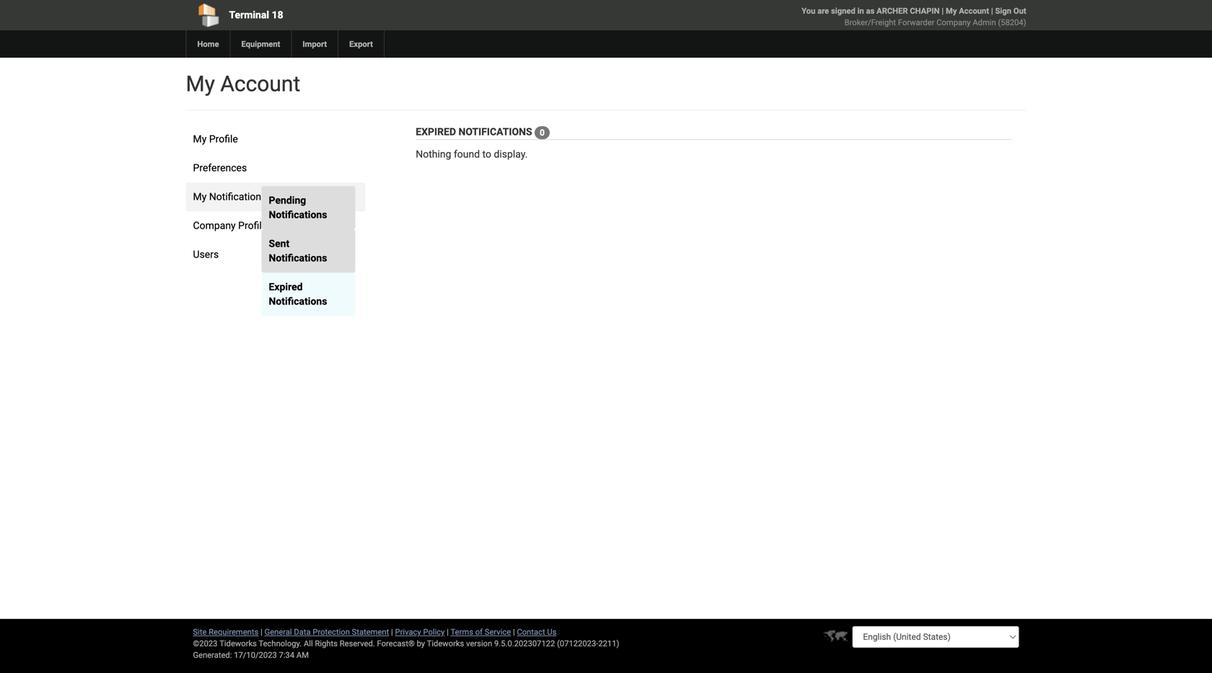 Task type: vqa. For each thing, say whether or not it's contained in the screenshot.
The Site Requirements | General Data Protection Statement | Privacy Policy | Terms Of Service | Contact Us ©2023 Tideworks Technology. All Rights Reserved. Forecast® By Tideworks Version 9.5.0.202307122 (07122023-2211) Generated: 17/10/2023 7:34 Am
yes



Task type: locate. For each thing, give the bounding box(es) containing it.
tideworks
[[427, 639, 464, 649]]

1 horizontal spatial profile
[[238, 220, 267, 232]]

17/10/2023
[[234, 651, 277, 660]]

import link
[[291, 30, 338, 58]]

archer
[[877, 6, 908, 16]]

notifications down pending
[[269, 209, 327, 221]]

my account
[[186, 71, 300, 97]]

profile down my notifications
[[238, 220, 267, 232]]

sent
[[269, 238, 290, 250]]

are
[[818, 6, 829, 16]]

| right chapin
[[942, 6, 944, 16]]

privacy
[[395, 628, 421, 637]]

pending notifications
[[269, 195, 327, 221]]

rights
[[315, 639, 338, 649]]

0 vertical spatial account
[[959, 6, 990, 16]]

account up admin
[[959, 6, 990, 16]]

terms
[[451, 628, 473, 637]]

expired notifications
[[269, 281, 327, 307]]

company down my account 'link'
[[937, 18, 971, 27]]

my for my account
[[186, 71, 215, 97]]

sign out link
[[996, 6, 1027, 16]]

expired up nothing
[[416, 126, 456, 138]]

expired
[[416, 126, 456, 138], [269, 281, 303, 293]]

1 vertical spatial expired
[[269, 281, 303, 293]]

am
[[297, 651, 309, 660]]

pending
[[269, 195, 306, 206]]

terminal 18 link
[[186, 0, 524, 30]]

site requirements | general data protection statement | privacy policy | terms of service | contact us ©2023 tideworks technology. all rights reserved. forecast® by tideworks version 9.5.0.202307122 (07122023-2211) generated: 17/10/2023 7:34 am
[[193, 628, 620, 660]]

notifications down 'sent'
[[269, 252, 327, 264]]

my for my profile
[[193, 133, 207, 145]]

|
[[942, 6, 944, 16], [992, 6, 994, 16], [261, 628, 263, 637], [391, 628, 393, 637], [447, 628, 449, 637], [513, 628, 515, 637]]

all
[[304, 639, 313, 649]]

| left sign
[[992, 6, 994, 16]]

1 vertical spatial account
[[220, 71, 300, 97]]

company up users
[[193, 220, 236, 232]]

notifications down sent notifications
[[269, 296, 327, 307]]

of
[[475, 628, 483, 637]]

profile for my profile
[[209, 133, 238, 145]]

1 horizontal spatial expired
[[416, 126, 456, 138]]

0 horizontal spatial company
[[193, 220, 236, 232]]

9.5.0.202307122
[[494, 639, 555, 649]]

my
[[946, 6, 957, 16], [186, 71, 215, 97], [193, 133, 207, 145], [193, 191, 207, 203]]

chapin
[[910, 6, 940, 16]]

to
[[483, 148, 492, 160]]

notifications for sent notifications
[[269, 252, 327, 264]]

profile up preferences
[[209, 133, 238, 145]]

profile
[[209, 133, 238, 145], [238, 220, 267, 232]]

my down preferences
[[193, 191, 207, 203]]

reserved.
[[340, 639, 375, 649]]

expired down sent notifications
[[269, 281, 303, 293]]

protection
[[313, 628, 350, 637]]

general data protection statement link
[[265, 628, 389, 637]]

notifications for expired notifications
[[269, 296, 327, 307]]

forwarder
[[898, 18, 935, 27]]

0 horizontal spatial expired
[[269, 281, 303, 293]]

my right chapin
[[946, 6, 957, 16]]

policy
[[423, 628, 445, 637]]

(07122023-
[[557, 639, 599, 649]]

company
[[937, 18, 971, 27], [193, 220, 236, 232]]

notifications up to
[[459, 126, 532, 138]]

equipment
[[241, 39, 280, 49]]

in
[[858, 6, 865, 16]]

import
[[303, 39, 327, 49]]

notifications
[[459, 126, 532, 138], [209, 191, 267, 203], [269, 209, 327, 221], [269, 252, 327, 264], [269, 296, 327, 307]]

home link
[[186, 30, 230, 58]]

1 vertical spatial profile
[[238, 220, 267, 232]]

| up the '9.5.0.202307122' on the left bottom
[[513, 628, 515, 637]]

expired inside expired notifications
[[269, 281, 303, 293]]

0 vertical spatial profile
[[209, 133, 238, 145]]

2211)
[[599, 639, 620, 649]]

equipment link
[[230, 30, 291, 58]]

sign
[[996, 6, 1012, 16]]

18
[[272, 9, 283, 21]]

account down equipment link
[[220, 71, 300, 97]]

0 vertical spatial expired
[[416, 126, 456, 138]]

0 vertical spatial company
[[937, 18, 971, 27]]

terms of service link
[[451, 628, 511, 637]]

(58204)
[[998, 18, 1027, 27]]

1 horizontal spatial account
[[959, 6, 990, 16]]

| left general
[[261, 628, 263, 637]]

admin
[[973, 18, 996, 27]]

expired for expired notifications
[[269, 281, 303, 293]]

home
[[197, 39, 219, 49]]

1 horizontal spatial company
[[937, 18, 971, 27]]

my notifications
[[193, 191, 267, 203]]

0 horizontal spatial profile
[[209, 133, 238, 145]]

signed
[[831, 6, 856, 16]]

notifications for expired notifications 0
[[459, 126, 532, 138]]

my up preferences
[[193, 133, 207, 145]]

my down home link
[[186, 71, 215, 97]]

account
[[959, 6, 990, 16], [220, 71, 300, 97]]

©2023 tideworks
[[193, 639, 257, 649]]

privacy policy link
[[395, 628, 445, 637]]

notifications up company profile
[[209, 191, 267, 203]]

notifications for pending notifications
[[269, 209, 327, 221]]

contact us link
[[517, 628, 557, 637]]



Task type: describe. For each thing, give the bounding box(es) containing it.
site requirements link
[[193, 628, 259, 637]]

account inside you are signed in as archer chapin | my account | sign out broker/freight forwarder company admin (58204)
[[959, 6, 990, 16]]

export
[[349, 39, 373, 49]]

data
[[294, 628, 311, 637]]

preferences
[[193, 162, 247, 174]]

export link
[[338, 30, 384, 58]]

statement
[[352, 628, 389, 637]]

terminal 18
[[229, 9, 283, 21]]

nothing found to display.
[[416, 148, 528, 160]]

my inside you are signed in as archer chapin | my account | sign out broker/freight forwarder company admin (58204)
[[946, 6, 957, 16]]

my account link
[[946, 6, 990, 16]]

version
[[466, 639, 492, 649]]

forecast®
[[377, 639, 415, 649]]

expired notifications 0
[[416, 126, 545, 138]]

0
[[540, 128, 545, 138]]

my profile
[[193, 133, 238, 145]]

| up 'forecast®'
[[391, 628, 393, 637]]

us
[[547, 628, 557, 637]]

found
[[454, 148, 480, 160]]

0 horizontal spatial account
[[220, 71, 300, 97]]

you
[[802, 6, 816, 16]]

sent notifications
[[269, 238, 327, 264]]

expired for expired notifications 0
[[416, 126, 456, 138]]

nothing
[[416, 148, 451, 160]]

broker/freight
[[845, 18, 896, 27]]

company profile
[[193, 220, 267, 232]]

my for my notifications
[[193, 191, 207, 203]]

profile for company profile
[[238, 220, 267, 232]]

1 vertical spatial company
[[193, 220, 236, 232]]

display.
[[494, 148, 528, 160]]

contact
[[517, 628, 545, 637]]

terminal
[[229, 9, 269, 21]]

general
[[265, 628, 292, 637]]

notifications for my notifications
[[209, 191, 267, 203]]

7:34
[[279, 651, 295, 660]]

by
[[417, 639, 425, 649]]

requirements
[[209, 628, 259, 637]]

out
[[1014, 6, 1027, 16]]

you are signed in as archer chapin | my account | sign out broker/freight forwarder company admin (58204)
[[802, 6, 1027, 27]]

technology.
[[259, 639, 302, 649]]

users
[[193, 249, 219, 261]]

service
[[485, 628, 511, 637]]

company inside you are signed in as archer chapin | my account | sign out broker/freight forwarder company admin (58204)
[[937, 18, 971, 27]]

generated:
[[193, 651, 232, 660]]

| up tideworks at the bottom left of the page
[[447, 628, 449, 637]]

as
[[867, 6, 875, 16]]

site
[[193, 628, 207, 637]]



